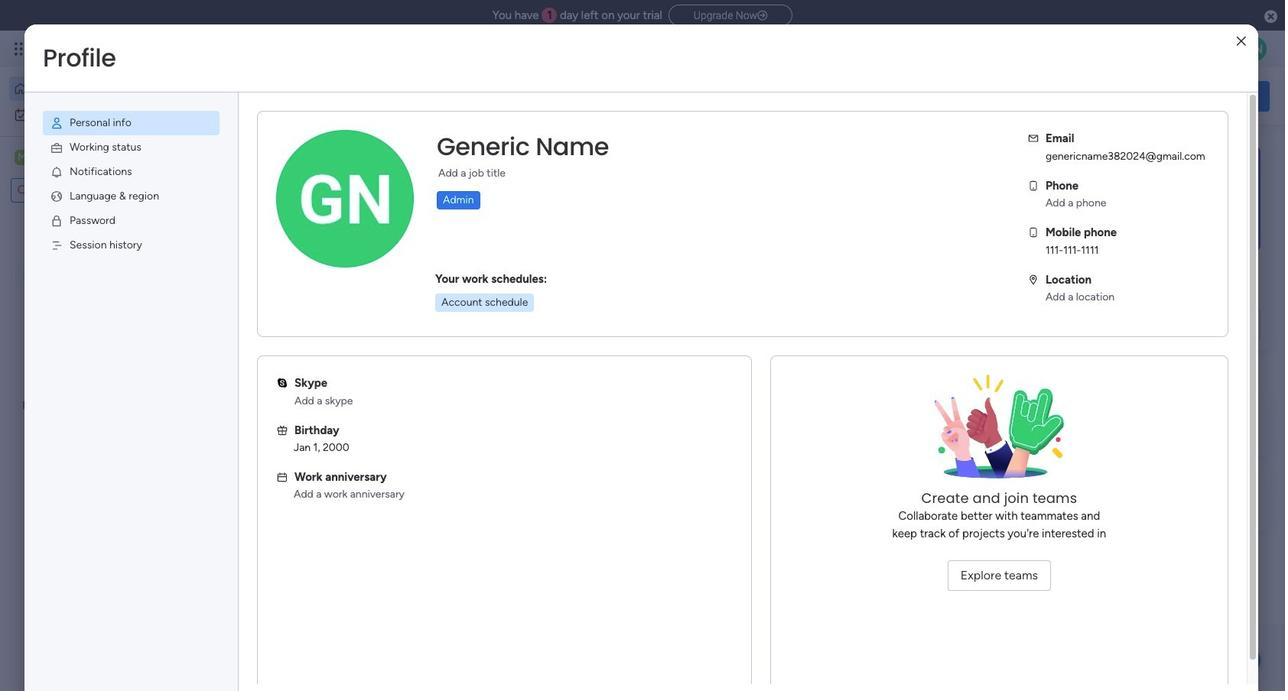 Task type: locate. For each thing, give the bounding box(es) containing it.
workspace image
[[15, 149, 30, 166], [262, 492, 298, 529]]

option
[[9, 77, 186, 101], [9, 103, 186, 127]]

1 component image from the left
[[256, 334, 269, 348]]

option up workspace selection 'element'
[[9, 103, 186, 127]]

1 horizontal spatial workspace image
[[262, 492, 298, 529]]

0 horizontal spatial component image
[[256, 334, 269, 348]]

clear search image
[[111, 183, 126, 198]]

getting started element
[[1041, 396, 1270, 457]]

public board image
[[508, 310, 525, 327]]

option up personal info icon
[[9, 77, 186, 101]]

2 component image from the left
[[508, 334, 522, 348]]

close recently visited image
[[236, 155, 255, 174]]

None field
[[433, 131, 613, 163]]

2 menu item from the top
[[43, 135, 220, 160]]

v2 bolt switch image
[[1172, 88, 1181, 104]]

0 horizontal spatial workspace image
[[15, 149, 30, 166]]

personal info image
[[50, 116, 64, 130]]

1 vertical spatial workspace image
[[262, 492, 298, 529]]

session history image
[[50, 239, 64, 252]]

password image
[[50, 214, 64, 228]]

menu item
[[43, 111, 220, 135], [43, 135, 220, 160], [43, 160, 220, 184], [43, 184, 220, 209], [43, 209, 220, 233], [43, 233, 220, 258]]

dapulse close image
[[1265, 9, 1278, 24]]

component image down public board image at the top left of the page
[[256, 334, 269, 348]]

open update feed (inbox) image
[[236, 395, 255, 413]]

1 option from the top
[[9, 77, 186, 101]]

workspace image inside 'element'
[[15, 149, 30, 166]]

component image
[[256, 334, 269, 348], [508, 334, 522, 348]]

v2 user feedback image
[[1053, 87, 1064, 105]]

component image down public board icon at the top left of page
[[508, 334, 522, 348]]

language & region image
[[50, 190, 64, 204]]

0 vertical spatial workspace image
[[15, 149, 30, 166]]

0 vertical spatial option
[[9, 77, 186, 101]]

1 vertical spatial option
[[9, 103, 186, 127]]

1 menu item from the top
[[43, 111, 220, 135]]

templates image image
[[1054, 146, 1256, 252]]

1 horizontal spatial component image
[[508, 334, 522, 348]]



Task type: vqa. For each thing, say whether or not it's contained in the screenshot.
"component" icon related to second add to favorites image's Public board icon
no



Task type: describe. For each thing, give the bounding box(es) containing it.
menu menu
[[24, 93, 238, 276]]

no teams image
[[923, 375, 1076, 490]]

generic name image
[[1243, 37, 1267, 61]]

5 menu item from the top
[[43, 209, 220, 233]]

notifications image
[[50, 165, 64, 179]]

close image
[[1237, 36, 1246, 47]]

2 option from the top
[[9, 103, 186, 127]]

4 menu item from the top
[[43, 184, 220, 209]]

dapulse rightstroke image
[[758, 10, 768, 21]]

component image for public board image at the top left of the page
[[256, 334, 269, 348]]

close my workspaces image
[[236, 447, 255, 465]]

quick search results list box
[[236, 174, 1004, 376]]

Search in workspace field
[[32, 182, 109, 199]]

public board image
[[256, 310, 272, 327]]

component image for public board icon at the top left of page
[[508, 334, 522, 348]]

working status image
[[50, 141, 64, 155]]

add to favorites image
[[456, 310, 472, 326]]

workspace selection element
[[15, 148, 128, 168]]

3 menu item from the top
[[43, 160, 220, 184]]

6 menu item from the top
[[43, 233, 220, 258]]

select product image
[[14, 41, 29, 57]]



